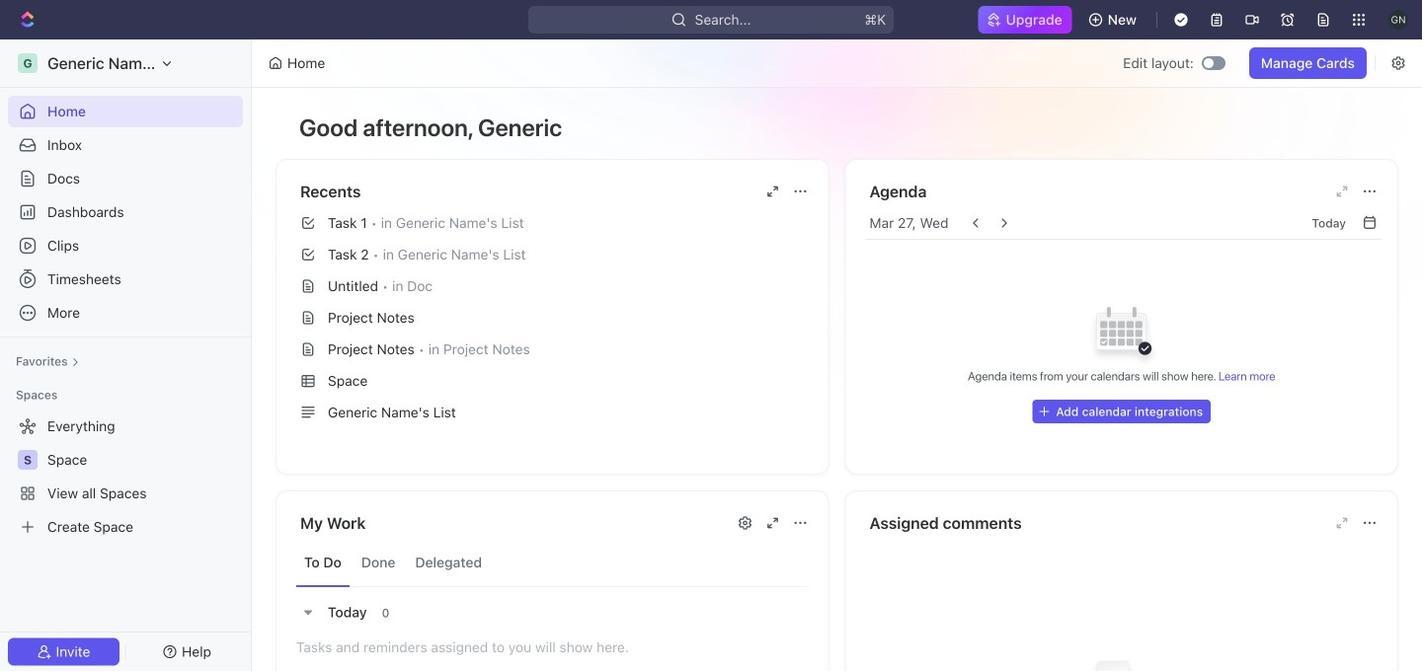 Task type: locate. For each thing, give the bounding box(es) containing it.
space, , element
[[18, 450, 38, 470]]

tree inside sidebar navigation
[[8, 411, 243, 543]]

tree
[[8, 411, 243, 543]]

tab list
[[296, 539, 809, 588]]

generic name's workspace, , element
[[18, 53, 38, 73]]



Task type: describe. For each thing, give the bounding box(es) containing it.
sidebar navigation
[[0, 40, 256, 672]]



Task type: vqa. For each thing, say whether or not it's contained in the screenshot.
James Peterson's Workspace, , element
no



